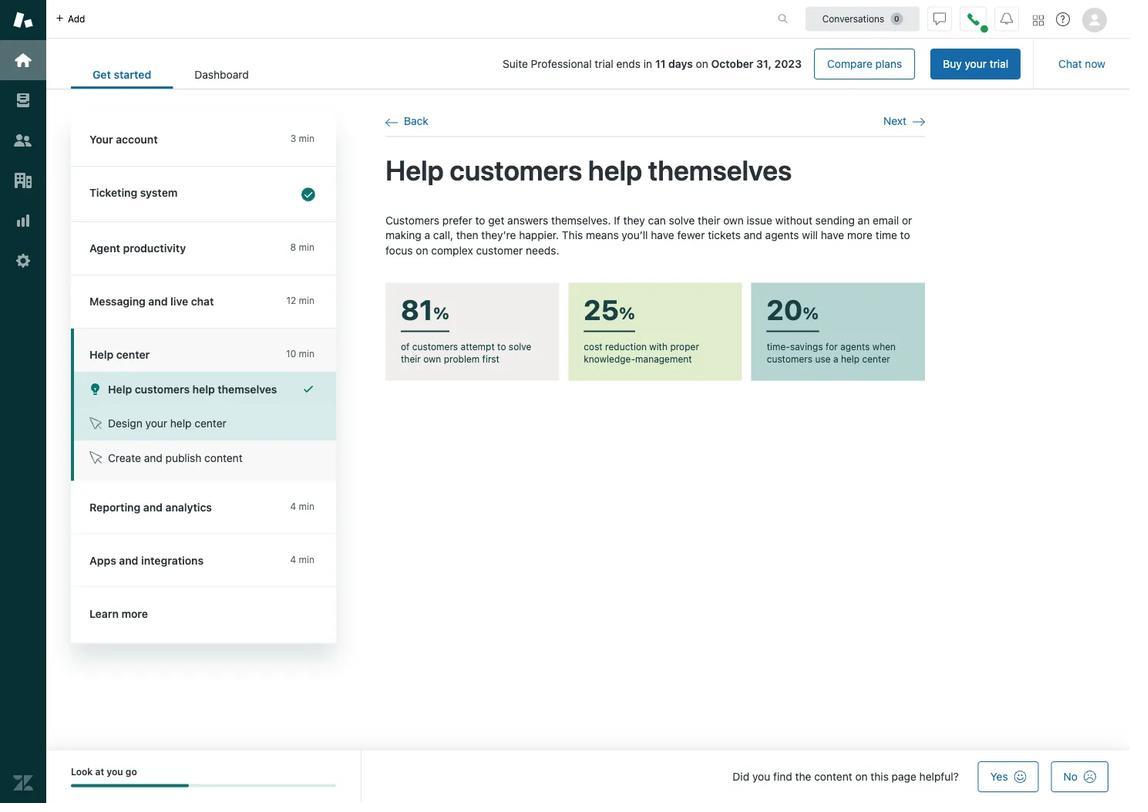 Task type: describe. For each thing, give the bounding box(es) containing it.
no
[[1064, 770, 1078, 783]]

ticketing system
[[89, 186, 178, 199]]

and for messaging and live chat
[[148, 295, 168, 308]]

your account
[[89, 133, 158, 146]]

next
[[884, 115, 907, 127]]

compare plans button
[[815, 49, 916, 79]]

create
[[108, 451, 141, 464]]

suite professional trial ends in 11 days on october 31, 2023
[[503, 57, 802, 70]]

find
[[774, 770, 793, 783]]

center inside help center heading
[[116, 348, 150, 361]]

4 min for analytics
[[290, 501, 315, 511]]

organizations image
[[13, 170, 33, 191]]

customers inside time-savings for agents when customers use a help center
[[767, 354, 813, 364]]

content-title region
[[386, 152, 926, 188]]

prefer
[[443, 214, 473, 226]]

get started image
[[13, 50, 33, 70]]

look
[[71, 766, 93, 777]]

you'll
[[622, 229, 648, 242]]

started
[[114, 68, 151, 81]]

back
[[404, 115, 429, 127]]

center inside design your help center button
[[195, 417, 227, 430]]

with
[[650, 341, 668, 352]]

footer containing did you find the content on this page helpful?
[[46, 751, 1131, 803]]

4 for reporting and analytics
[[290, 501, 296, 511]]

October 31, 2023 text field
[[712, 57, 802, 70]]

reporting and analytics
[[89, 501, 212, 513]]

solve inside customers prefer to get answers themselves. if they can solve their own issue without sending an email or making a call, then they're happier. this means you'll have fewer tickets and agents will have more time to focus on complex customer needs.
[[669, 214, 695, 226]]

analytics
[[166, 501, 212, 513]]

themselves inside content-title region
[[649, 153, 792, 186]]

get help image
[[1057, 12, 1071, 26]]

agent productivity
[[89, 242, 186, 255]]

3
[[291, 133, 296, 144]]

your for buy
[[965, 57, 987, 70]]

live
[[171, 295, 188, 308]]

customer
[[476, 244, 523, 257]]

dashboard tab
[[173, 60, 271, 89]]

first
[[483, 354, 500, 364]]

can
[[648, 214, 666, 226]]

when
[[873, 341, 896, 352]]

dashboard
[[195, 68, 249, 81]]

min for reporting and analytics
[[299, 501, 315, 511]]

ticketing system button
[[71, 167, 333, 221]]

they
[[624, 214, 646, 226]]

days
[[669, 57, 693, 70]]

for
[[826, 341, 838, 352]]

zendesk image
[[13, 773, 33, 793]]

messaging
[[89, 295, 146, 308]]

time-
[[767, 341, 791, 352]]

apps
[[89, 554, 116, 567]]

2 have from the left
[[821, 229, 845, 242]]

focus
[[386, 244, 413, 257]]

min for apps and integrations
[[299, 554, 315, 565]]

time-savings for agents when customers use a help center
[[767, 341, 896, 364]]

integrations
[[141, 554, 204, 567]]

plans
[[876, 57, 903, 70]]

management
[[636, 354, 692, 364]]

content inside button
[[205, 451, 243, 464]]

get
[[93, 68, 111, 81]]

learn more
[[89, 607, 148, 620]]

1 horizontal spatial content
[[815, 770, 853, 783]]

needs.
[[526, 244, 560, 257]]

conversations button
[[806, 7, 920, 31]]

without
[[776, 214, 813, 226]]

look at you go
[[71, 766, 137, 777]]

12
[[287, 295, 296, 306]]

10
[[286, 348, 296, 359]]

ends
[[617, 57, 641, 70]]

help inside heading
[[89, 348, 114, 361]]

and for reporting and analytics
[[143, 501, 163, 513]]

views image
[[13, 90, 33, 110]]

no button
[[1052, 761, 1109, 792]]

learn
[[89, 607, 119, 620]]

2 horizontal spatial on
[[856, 770, 868, 783]]

now
[[1086, 57, 1106, 70]]

4 for apps and integrations
[[290, 554, 296, 565]]

8
[[290, 242, 296, 253]]

next button
[[884, 114, 926, 128]]

notifications image
[[1001, 13, 1014, 25]]

% for 81
[[434, 303, 450, 322]]

admin image
[[13, 251, 33, 271]]

help inside help customers help themselves "button"
[[193, 383, 215, 395]]

progress-bar progress bar
[[71, 784, 336, 787]]

8 min
[[290, 242, 315, 253]]

help customers help themselves button
[[74, 372, 336, 406]]

main element
[[0, 0, 46, 803]]

11
[[656, 57, 666, 70]]

min for messaging and live chat
[[299, 295, 315, 306]]

they're
[[482, 229, 516, 242]]

add button
[[46, 0, 94, 38]]

get started
[[93, 68, 151, 81]]

design your help center
[[108, 417, 227, 430]]

means
[[586, 229, 619, 242]]

trial for professional
[[595, 57, 614, 70]]

more inside customers prefer to get answers themselves. if they can solve their own issue without sending an email or making a call, then they're happier. this means you'll have fewer tickets and agents will have more time to focus on complex customer needs.
[[848, 229, 873, 242]]

call,
[[433, 229, 454, 242]]

more inside dropdown button
[[121, 607, 148, 620]]

issue
[[747, 214, 773, 226]]

page
[[892, 770, 917, 783]]

progress bar image
[[71, 784, 189, 787]]

center inside time-savings for agents when customers use a help center
[[863, 354, 891, 364]]

customers
[[386, 214, 440, 226]]

then
[[456, 229, 479, 242]]

buy your trial button
[[931, 49, 1022, 79]]

or
[[903, 214, 913, 226]]

suite
[[503, 57, 528, 70]]

zendesk support image
[[13, 10, 33, 30]]

help inside time-savings for agents when customers use a help center
[[842, 354, 860, 364]]

sending
[[816, 214, 855, 226]]

savings
[[791, 341, 824, 352]]

helpful?
[[920, 770, 959, 783]]

3 min
[[291, 133, 315, 144]]



Task type: locate. For each thing, give the bounding box(es) containing it.
their inside the of customers attempt to solve their own problem first
[[401, 354, 421, 364]]

1 horizontal spatial center
[[195, 417, 227, 430]]

content
[[205, 451, 243, 464], [815, 770, 853, 783]]

solve right attempt
[[509, 341, 532, 352]]

agents inside time-savings for agents when customers use a help center
[[841, 341, 871, 352]]

and down issue
[[744, 229, 763, 242]]

1 horizontal spatial to
[[498, 341, 506, 352]]

and for create and publish content
[[144, 451, 163, 464]]

0 horizontal spatial agents
[[766, 229, 800, 242]]

customers inside help customers help themselves "button"
[[135, 383, 190, 395]]

agents down without
[[766, 229, 800, 242]]

add
[[68, 14, 85, 24]]

cost reduction with proper knowledge-management
[[584, 341, 700, 364]]

help down back at the top of the page
[[386, 153, 444, 186]]

% for 25
[[620, 303, 636, 322]]

2 4 from the top
[[290, 554, 296, 565]]

12 min
[[287, 295, 315, 306]]

more right learn
[[121, 607, 148, 620]]

1 horizontal spatial on
[[696, 57, 709, 70]]

tickets
[[708, 229, 741, 242]]

1 horizontal spatial %
[[620, 303, 636, 322]]

themselves up issue
[[649, 153, 792, 186]]

help right use
[[842, 354, 860, 364]]

help customers help themselves inside help customers help themselves "button"
[[108, 383, 277, 395]]

2 vertical spatial on
[[856, 770, 868, 783]]

1 horizontal spatial more
[[848, 229, 873, 242]]

center down messaging
[[116, 348, 150, 361]]

1 vertical spatial content
[[815, 770, 853, 783]]

on
[[696, 57, 709, 70], [416, 244, 429, 257], [856, 770, 868, 783]]

2 trial from the left
[[595, 57, 614, 70]]

center up the create and publish content button on the left bottom of page
[[195, 417, 227, 430]]

trial left "ends"
[[595, 57, 614, 70]]

and right create
[[144, 451, 163, 464]]

3 % from the left
[[803, 303, 820, 322]]

1 horizontal spatial a
[[834, 354, 839, 364]]

0 vertical spatial your
[[965, 57, 987, 70]]

1 vertical spatial 4 min
[[290, 554, 315, 565]]

on right "days" at the top of the page
[[696, 57, 709, 70]]

% for 20
[[803, 303, 820, 322]]

help center heading
[[71, 329, 336, 372]]

1 horizontal spatial help customers help themselves
[[386, 153, 792, 186]]

min for help center
[[299, 348, 315, 359]]

1 horizontal spatial trial
[[990, 57, 1009, 70]]

0 horizontal spatial center
[[116, 348, 150, 361]]

customers inside content-title region
[[450, 153, 583, 186]]

get
[[488, 214, 505, 226]]

customers down time- in the top right of the page
[[767, 354, 813, 364]]

0 vertical spatial on
[[696, 57, 709, 70]]

10 min
[[286, 348, 315, 359]]

section
[[283, 49, 1022, 79]]

0 horizontal spatial their
[[401, 354, 421, 364]]

have down sending
[[821, 229, 845, 242]]

more down an
[[848, 229, 873, 242]]

this
[[562, 229, 583, 242]]

help inside content-title region
[[386, 153, 444, 186]]

professional
[[531, 57, 592, 70]]

help down messaging
[[89, 348, 114, 361]]

1 horizontal spatial themselves
[[649, 153, 792, 186]]

0 vertical spatial help
[[386, 153, 444, 186]]

1 vertical spatial your
[[145, 417, 167, 430]]

0 vertical spatial 4
[[290, 501, 296, 511]]

2 horizontal spatial %
[[803, 303, 820, 322]]

tab list containing get started
[[71, 60, 271, 89]]

time
[[876, 229, 898, 242]]

trial for your
[[990, 57, 1009, 70]]

to inside the of customers attempt to solve their own problem first
[[498, 341, 506, 352]]

design your help center button
[[74, 406, 336, 440]]

% inside "25 %"
[[620, 303, 636, 322]]

knowledge-
[[584, 354, 636, 364]]

this
[[871, 770, 889, 783]]

help down help center
[[108, 383, 132, 395]]

1 horizontal spatial you
[[753, 770, 771, 783]]

on right focus
[[416, 244, 429, 257]]

2023
[[775, 57, 802, 70]]

2 horizontal spatial to
[[901, 229, 911, 242]]

1 vertical spatial help customers help themselves
[[108, 383, 277, 395]]

and inside customers prefer to get answers themselves. if they can solve their own issue without sending an email or making a call, then they're happier. this means you'll have fewer tickets and agents will have more time to focus on complex customer needs.
[[744, 229, 763, 242]]

own
[[724, 214, 744, 226], [424, 354, 442, 364]]

3 min from the top
[[299, 295, 315, 306]]

0 horizontal spatial own
[[424, 354, 442, 364]]

and for apps and integrations
[[119, 554, 138, 567]]

0 vertical spatial agents
[[766, 229, 800, 242]]

0 horizontal spatial you
[[107, 766, 123, 777]]

have down can
[[651, 229, 675, 242]]

help center
[[89, 348, 150, 361]]

customers prefer to get answers themselves. if they can solve their own issue without sending an email or making a call, then they're happier. this means you'll have fewer tickets and agents will have more time to focus on complex customer needs.
[[386, 214, 913, 257]]

4 min from the top
[[299, 348, 315, 359]]

tab list
[[71, 60, 271, 89]]

0 vertical spatial content
[[205, 451, 243, 464]]

own inside the of customers attempt to solve their own problem first
[[424, 354, 442, 364]]

0 vertical spatial their
[[698, 214, 721, 226]]

1 % from the left
[[434, 303, 450, 322]]

email
[[873, 214, 900, 226]]

help customers help themselves up themselves.
[[386, 153, 792, 186]]

will
[[802, 229, 819, 242]]

more
[[848, 229, 873, 242], [121, 607, 148, 620]]

back button
[[386, 114, 429, 128]]

0 vertical spatial 4 min
[[290, 501, 315, 511]]

buy your trial
[[944, 57, 1009, 70]]

problem
[[444, 354, 480, 364]]

october
[[712, 57, 754, 70]]

1 trial from the left
[[990, 57, 1009, 70]]

a inside customers prefer to get answers themselves. if they can solve their own issue without sending an email or making a call, then they're happier. this means you'll have fewer tickets and agents will have more time to focus on complex customer needs.
[[425, 229, 431, 242]]

own up tickets at the right
[[724, 214, 744, 226]]

trial down notifications image
[[990, 57, 1009, 70]]

1 horizontal spatial own
[[724, 214, 744, 226]]

center down the when
[[863, 354, 891, 364]]

min for agent productivity
[[299, 242, 315, 253]]

% up reduction
[[620, 303, 636, 322]]

and left analytics
[[143, 501, 163, 513]]

customers up design your help center
[[135, 383, 190, 395]]

your
[[89, 133, 113, 146]]

1 horizontal spatial have
[[821, 229, 845, 242]]

agents inside customers prefer to get answers themselves. if they can solve their own issue without sending an email or making a call, then they're happier. this means you'll have fewer tickets and agents will have more time to focus on complex customer needs.
[[766, 229, 800, 242]]

on left this
[[856, 770, 868, 783]]

% up the of customers attempt to solve their own problem first
[[434, 303, 450, 322]]

% inside 20 %
[[803, 303, 820, 322]]

1 horizontal spatial agents
[[841, 341, 871, 352]]

1 vertical spatial their
[[401, 354, 421, 364]]

1 vertical spatial help
[[89, 348, 114, 361]]

1 vertical spatial to
[[901, 229, 911, 242]]

81 %
[[401, 293, 450, 326]]

conversations
[[823, 14, 885, 24]]

create and publish content button
[[74, 440, 336, 475]]

region
[[386, 213, 926, 381]]

1 4 min from the top
[[290, 501, 315, 511]]

0 horizontal spatial to
[[476, 214, 486, 226]]

chat
[[191, 295, 214, 308]]

0 horizontal spatial have
[[651, 229, 675, 242]]

0 horizontal spatial %
[[434, 303, 450, 322]]

you right at
[[107, 766, 123, 777]]

help customers help themselves inside content-title region
[[386, 153, 792, 186]]

proper
[[671, 341, 700, 352]]

customers inside the of customers attempt to solve their own problem first
[[413, 341, 458, 352]]

1 horizontal spatial your
[[965, 57, 987, 70]]

% up "savings"
[[803, 303, 820, 322]]

productivity
[[123, 242, 186, 255]]

0 horizontal spatial a
[[425, 229, 431, 242]]

a left call,
[[425, 229, 431, 242]]

1 horizontal spatial their
[[698, 214, 721, 226]]

your for design
[[145, 417, 167, 430]]

your inside button
[[965, 57, 987, 70]]

0 horizontal spatial themselves
[[218, 383, 277, 395]]

2 horizontal spatial center
[[863, 354, 891, 364]]

customers up problem
[[413, 341, 458, 352]]

1 vertical spatial own
[[424, 354, 442, 364]]

1 vertical spatial on
[[416, 244, 429, 257]]

agents right for
[[841, 341, 871, 352]]

use
[[816, 354, 831, 364]]

help
[[386, 153, 444, 186], [89, 348, 114, 361], [108, 383, 132, 395]]

messaging and live chat
[[89, 295, 214, 308]]

apps and integrations
[[89, 554, 204, 567]]

region containing 81
[[386, 213, 926, 381]]

chat now
[[1059, 57, 1106, 70]]

to down or
[[901, 229, 911, 242]]

2 vertical spatial help
[[108, 383, 132, 395]]

min for your account
[[299, 133, 315, 144]]

trial inside buy your trial button
[[990, 57, 1009, 70]]

6 min from the top
[[299, 554, 315, 565]]

5 min from the top
[[299, 501, 315, 511]]

section containing compare plans
[[283, 49, 1022, 79]]

button displays agent's chat status as invisible. image
[[934, 13, 947, 25]]

4 min for integrations
[[290, 554, 315, 565]]

happier.
[[519, 229, 559, 242]]

you
[[107, 766, 123, 777], [753, 770, 771, 783]]

your right design
[[145, 417, 167, 430]]

go
[[126, 766, 137, 777]]

help inside content-title region
[[589, 153, 643, 186]]

a inside time-savings for agents when customers use a help center
[[834, 354, 839, 364]]

and left live
[[148, 295, 168, 308]]

content right the
[[815, 770, 853, 783]]

0 vertical spatial to
[[476, 214, 486, 226]]

buy
[[944, 57, 963, 70]]

did
[[733, 770, 750, 783]]

0 horizontal spatial your
[[145, 417, 167, 430]]

1 vertical spatial solve
[[509, 341, 532, 352]]

fewer
[[678, 229, 705, 242]]

you right did
[[753, 770, 771, 783]]

31,
[[757, 57, 772, 70]]

own left problem
[[424, 354, 442, 364]]

4 min
[[290, 501, 315, 511], [290, 554, 315, 565]]

1 vertical spatial themselves
[[218, 383, 277, 395]]

the
[[796, 770, 812, 783]]

help inside "button"
[[108, 383, 132, 395]]

a right use
[[834, 354, 839, 364]]

design
[[108, 417, 143, 430]]

content down design your help center button
[[205, 451, 243, 464]]

help customers help themselves
[[386, 153, 792, 186], [108, 383, 277, 395]]

solve inside the of customers attempt to solve their own problem first
[[509, 341, 532, 352]]

learn more button
[[71, 587, 333, 640]]

0 vertical spatial own
[[724, 214, 744, 226]]

0 vertical spatial a
[[425, 229, 431, 242]]

1 vertical spatial more
[[121, 607, 148, 620]]

to up first
[[498, 341, 506, 352]]

reduction
[[606, 341, 647, 352]]

complex
[[431, 244, 473, 257]]

1 4 from the top
[[290, 501, 296, 511]]

help up publish
[[170, 417, 192, 430]]

own inside customers prefer to get answers themselves. if they can solve their own issue without sending an email or making a call, then they're happier. this means you'll have fewer tickets and agents will have more time to focus on complex customer needs.
[[724, 214, 744, 226]]

trial
[[990, 57, 1009, 70], [595, 57, 614, 70]]

0 vertical spatial more
[[848, 229, 873, 242]]

agent
[[89, 242, 120, 255]]

help inside design your help center button
[[170, 417, 192, 430]]

1 horizontal spatial solve
[[669, 214, 695, 226]]

chat
[[1059, 57, 1083, 70]]

footer
[[46, 751, 1131, 803]]

their
[[698, 214, 721, 226], [401, 354, 421, 364]]

their up tickets at the right
[[698, 214, 721, 226]]

and inside button
[[144, 451, 163, 464]]

0 horizontal spatial solve
[[509, 341, 532, 352]]

solve up fewer
[[669, 214, 695, 226]]

if
[[614, 214, 621, 226]]

1 vertical spatial a
[[834, 354, 839, 364]]

20
[[767, 293, 803, 326]]

to left get
[[476, 214, 486, 226]]

1 vertical spatial agents
[[841, 341, 871, 352]]

publish
[[166, 451, 202, 464]]

customers image
[[13, 130, 33, 150]]

25
[[584, 293, 620, 326]]

0 horizontal spatial on
[[416, 244, 429, 257]]

their down of
[[401, 354, 421, 364]]

0 horizontal spatial trial
[[595, 57, 614, 70]]

reporting image
[[13, 211, 33, 231]]

attempt
[[461, 341, 495, 352]]

of customers attempt to solve their own problem first
[[401, 341, 532, 364]]

help up if
[[589, 153, 643, 186]]

2 min from the top
[[299, 242, 315, 253]]

and
[[744, 229, 763, 242], [148, 295, 168, 308], [144, 451, 163, 464], [143, 501, 163, 513], [119, 554, 138, 567]]

zendesk products image
[[1034, 15, 1045, 26]]

1 min from the top
[[299, 133, 315, 144]]

20 %
[[767, 293, 820, 326]]

compare plans
[[828, 57, 903, 70]]

help customers help themselves up design your help center button
[[108, 383, 277, 395]]

1 vertical spatial 4
[[290, 554, 296, 565]]

2 4 min from the top
[[290, 554, 315, 565]]

themselves up design your help center button
[[218, 383, 277, 395]]

their inside customers prefer to get answers themselves. if they can solve their own issue without sending an email or making a call, then they're happier. this means you'll have fewer tickets and agents will have more time to focus on complex customer needs.
[[698, 214, 721, 226]]

0 vertical spatial themselves
[[649, 153, 792, 186]]

customers
[[450, 153, 583, 186], [413, 341, 458, 352], [767, 354, 813, 364], [135, 383, 190, 395]]

2 % from the left
[[620, 303, 636, 322]]

0 vertical spatial help customers help themselves
[[386, 153, 792, 186]]

have
[[651, 229, 675, 242], [821, 229, 845, 242]]

0 vertical spatial solve
[[669, 214, 695, 226]]

help up design your help center button
[[193, 383, 215, 395]]

themselves inside help customers help themselves "button"
[[218, 383, 277, 395]]

cost
[[584, 341, 603, 352]]

0 horizontal spatial content
[[205, 451, 243, 464]]

0 horizontal spatial help customers help themselves
[[108, 383, 277, 395]]

1 have from the left
[[651, 229, 675, 242]]

customers up answers
[[450, 153, 583, 186]]

0 horizontal spatial more
[[121, 607, 148, 620]]

your right buy
[[965, 57, 987, 70]]

min inside help center heading
[[299, 348, 315, 359]]

and right apps at the bottom left
[[119, 554, 138, 567]]

ticketing
[[89, 186, 137, 199]]

your inside button
[[145, 417, 167, 430]]

% inside 81 %
[[434, 303, 450, 322]]

reporting
[[89, 501, 141, 513]]

25 %
[[584, 293, 636, 326]]

2 vertical spatial to
[[498, 341, 506, 352]]

on inside customers prefer to get answers themselves. if they can solve their own issue without sending an email or making a call, then they're happier. this means you'll have fewer tickets and agents will have more time to focus on complex customer needs.
[[416, 244, 429, 257]]



Task type: vqa. For each thing, say whether or not it's contained in the screenshot.
middle to
yes



